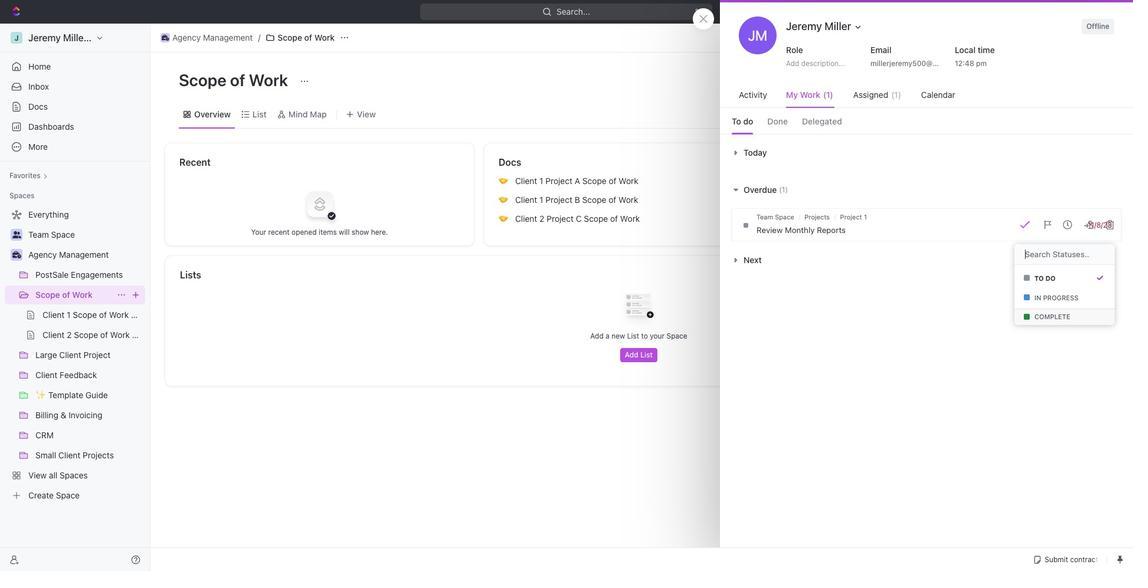 Task type: describe. For each thing, give the bounding box(es) containing it.
sidebar navigation
[[0, 24, 151, 572]]

agency inside "tree"
[[28, 250, 57, 260]]

client for client 1 project a scope of work
[[516, 176, 538, 186]]

project 1 link
[[841, 213, 868, 221]]

my
[[787, 90, 798, 100]]

space inside team space / projects / project 1 review monthly reports
[[776, 213, 795, 221]]

map
[[310, 109, 327, 119]]

automations
[[1051, 32, 1101, 43]]

recent
[[180, 157, 211, 168]]

1 horizontal spatial list
[[628, 332, 640, 341]]

complete
[[1035, 313, 1071, 321]]

overdue tab panel
[[720, 134, 1134, 279]]

millerjeremy500@gmail.com
[[871, 59, 969, 68]]

🤝 for client 1 project b scope of work
[[499, 195, 508, 204]]

new
[[612, 332, 626, 341]]

1 vertical spatial scope of work
[[179, 70, 292, 90]]

0 vertical spatial agency management
[[172, 32, 253, 43]]

scope inside "tree"
[[35, 290, 60, 300]]

your
[[251, 228, 266, 237]]

role
[[787, 45, 804, 55]]

lists
[[180, 270, 201, 281]]

attach
[[986, 200, 1009, 209]]

mind
[[289, 109, 308, 119]]

favorites
[[9, 171, 41, 180]]

offline
[[1087, 22, 1110, 31]]

description...
[[802, 59, 846, 68]]

1 for client 1 project a scope of work
[[540, 176, 544, 186]]

project for client 1 project a scope of work
[[546, 176, 573, 186]]

add inside role add description...
[[787, 59, 800, 68]]

11/8/23
[[1088, 221, 1113, 229]]

in progress button
[[1020, 289, 1111, 306]]

⌘k
[[695, 6, 708, 17]]

upgrade
[[867, 6, 900, 17]]

local
[[955, 45, 976, 55]]

client for client 2 project c scope of work
[[516, 214, 538, 224]]

complete button
[[1014, 309, 1117, 325]]

time
[[978, 45, 996, 55]]

1 horizontal spatial scope of work link
[[263, 31, 338, 45]]

here.
[[371, 228, 388, 237]]

in
[[1035, 294, 1042, 301]]

email
[[871, 45, 892, 55]]

add for add list
[[625, 351, 639, 360]]

0 horizontal spatial list
[[253, 109, 267, 119]]

to inside to do button
[[1035, 274, 1045, 282]]

jm
[[749, 27, 768, 44]]

business time image inside sidebar navigation
[[12, 252, 21, 259]]

monthly
[[785, 226, 815, 235]]

agency management inside "tree"
[[28, 250, 109, 260]]

email millerjeremy500@gmail.com
[[871, 45, 969, 68]]

show
[[352, 228, 369, 237]]

lists button
[[180, 268, 1100, 282]]

projects
[[805, 213, 830, 221]]

your
[[650, 332, 665, 341]]

0 horizontal spatial scope of work link
[[35, 286, 112, 305]]

will
[[339, 228, 350, 237]]

2
[[540, 214, 545, 224]]

client 1 project a scope of work
[[516, 176, 639, 186]]

overdue (1)
[[744, 185, 788, 195]]

b
[[575, 195, 580, 205]]

review
[[757, 226, 783, 235]]

drop
[[923, 200, 940, 209]]

favorites button
[[5, 169, 52, 183]]

activity
[[739, 90, 768, 100]]

add description... button
[[782, 57, 860, 71]]

project for client 2 project c scope of work
[[547, 214, 574, 224]]

1 inside team space / projects / project 1 review monthly reports
[[865, 213, 868, 221]]

no lists icon. image
[[616, 285, 663, 332]]

drop files here to attach
[[923, 200, 1009, 209]]

1 for client 1 project b scope of work
[[540, 195, 544, 205]]

agency management link inside "tree"
[[28, 246, 143, 265]]

0:00:49 button
[[1005, 5, 1063, 19]]

local time 12:48 pm
[[955, 45, 996, 68]]

here
[[959, 200, 975, 209]]

add for add a new list to your space
[[591, 332, 604, 341]]

team
[[757, 213, 774, 221]]



Task type: locate. For each thing, give the bounding box(es) containing it.
0 vertical spatial business time image
[[162, 35, 169, 41]]

client for client 1 project b scope of work
[[516, 195, 538, 205]]

0 vertical spatial space
[[776, 213, 795, 221]]

0 horizontal spatial agency
[[28, 250, 57, 260]]

0 horizontal spatial to
[[642, 332, 648, 341]]

0:00:49
[[1017, 7, 1045, 16]]

0 horizontal spatial /
[[258, 32, 261, 43]]

1 vertical spatial scope of work link
[[35, 286, 112, 305]]

2 vertical spatial list
[[641, 351, 653, 360]]

add down role
[[787, 59, 800, 68]]

scope
[[278, 32, 302, 43], [179, 70, 227, 90], [583, 176, 607, 186], [583, 195, 607, 205], [584, 214, 608, 224], [35, 290, 60, 300]]

home
[[28, 61, 51, 71]]

0 vertical spatial list
[[253, 109, 267, 119]]

1 horizontal spatial to
[[977, 200, 984, 209]]

scope of work
[[278, 32, 335, 43], [179, 70, 292, 90], [35, 290, 93, 300]]

0 vertical spatial scope of work link
[[263, 31, 338, 45]]

0 vertical spatial 🤝
[[499, 177, 508, 185]]

0 horizontal spatial agency management
[[28, 250, 109, 260]]

list right new
[[628, 332, 640, 341]]

management inside sidebar navigation
[[59, 250, 109, 260]]

Search Statuses... field
[[1025, 249, 1092, 260]]

client 1 project b scope of work
[[516, 195, 639, 205]]

to left your
[[642, 332, 648, 341]]

0 horizontal spatial management
[[59, 250, 109, 260]]

1 🤝 from the top
[[499, 177, 508, 185]]

0 vertical spatial add
[[787, 59, 800, 68]]

to do button
[[1020, 270, 1111, 286]]

role add description...
[[787, 45, 846, 68]]

home link
[[5, 57, 145, 76]]

mind map link
[[286, 106, 327, 123]]

assigned
[[854, 90, 889, 100]]

to right here
[[977, 200, 984, 209]]

1 up 2
[[540, 195, 544, 205]]

2 vertical spatial scope of work
[[35, 290, 93, 300]]

2 horizontal spatial to
[[1035, 274, 1045, 282]]

team space / projects / project 1 review monthly reports
[[757, 213, 868, 235]]

1 vertical spatial list
[[628, 332, 640, 341]]

2 vertical spatial 1
[[865, 213, 868, 221]]

business time image
[[162, 35, 169, 41], [12, 252, 21, 259]]

projects link
[[805, 213, 830, 221]]

1 vertical spatial 🤝
[[499, 195, 508, 204]]

overview link
[[192, 106, 231, 123]]

add left a
[[591, 332, 604, 341]]

agency management
[[172, 32, 253, 43], [28, 250, 109, 260]]

files
[[942, 200, 957, 209]]

space
[[776, 213, 795, 221], [667, 332, 688, 341]]

1 horizontal spatial docs
[[499, 157, 522, 168]]

scope of work link
[[263, 31, 338, 45], [35, 286, 112, 305]]

2 vertical spatial to
[[642, 332, 648, 341]]

2 horizontal spatial list
[[641, 351, 653, 360]]

tree inside sidebar navigation
[[5, 206, 145, 506]]

of
[[305, 32, 312, 43], [230, 70, 245, 90], [609, 176, 617, 186], [609, 195, 617, 205], [611, 214, 618, 224], [62, 290, 70, 300]]

search...
[[557, 6, 591, 17]]

client left 2
[[516, 214, 538, 224]]

in progress
[[1035, 294, 1079, 301]]

2 vertical spatial 🤝
[[499, 214, 508, 223]]

progress
[[1044, 294, 1079, 301]]

management
[[203, 32, 253, 43], [59, 250, 109, 260]]

tree containing agency management
[[5, 206, 145, 506]]

client left b
[[516, 195, 538, 205]]

client left 'a'
[[516, 176, 538, 186]]

space right your
[[667, 332, 688, 341]]

work inside sidebar navigation
[[72, 290, 93, 300]]

1 right projects link
[[865, 213, 868, 221]]

🤝 for client 1 project a scope of work
[[499, 177, 508, 185]]

dashboards
[[28, 122, 74, 132]]

2 horizontal spatial /
[[835, 213, 837, 221]]

0 vertical spatial client
[[516, 176, 538, 186]]

2 vertical spatial add
[[625, 351, 639, 360]]

docs
[[28, 102, 48, 112], [499, 157, 522, 168]]

project
[[546, 176, 573, 186], [546, 195, 573, 205], [841, 213, 863, 221], [547, 214, 574, 224]]

1 vertical spatial add
[[591, 332, 604, 341]]

0 vertical spatial scope of work
[[278, 32, 335, 43]]

add
[[787, 59, 800, 68], [591, 332, 604, 341], [625, 351, 639, 360]]

of inside "tree"
[[62, 290, 70, 300]]

1 vertical spatial agency
[[28, 250, 57, 260]]

automations button
[[1046, 29, 1107, 47]]

new
[[928, 6, 945, 17]]

client
[[516, 176, 538, 186], [516, 195, 538, 205], [516, 214, 538, 224]]

to do
[[1035, 274, 1056, 282]]

to
[[977, 200, 984, 209], [1035, 274, 1045, 282], [642, 332, 648, 341]]

list link
[[250, 106, 267, 123]]

reports
[[817, 226, 846, 235]]

new button
[[911, 2, 952, 21]]

items
[[319, 228, 337, 237]]

1 horizontal spatial agency
[[172, 32, 201, 43]]

1 vertical spatial client
[[516, 195, 538, 205]]

2 🤝 from the top
[[499, 195, 508, 204]]

0 horizontal spatial business time image
[[12, 252, 21, 259]]

1 horizontal spatial management
[[203, 32, 253, 43]]

a
[[575, 176, 581, 186]]

3 client from the top
[[516, 214, 538, 224]]

3 🤝 from the top
[[499, 214, 508, 223]]

a
[[606, 332, 610, 341]]

upgrade link
[[850, 4, 906, 20]]

0 horizontal spatial add
[[591, 332, 604, 341]]

(1)
[[780, 185, 788, 194]]

0 horizontal spatial space
[[667, 332, 688, 341]]

1 horizontal spatial agency management link
[[158, 31, 256, 45]]

1 vertical spatial docs
[[499, 157, 522, 168]]

overview
[[194, 109, 231, 119]]

1 vertical spatial agency management
[[28, 250, 109, 260]]

my work
[[787, 90, 821, 100]]

list left mind
[[253, 109, 267, 119]]

add list button
[[621, 348, 658, 363]]

1
[[540, 176, 544, 186], [540, 195, 544, 205], [865, 213, 868, 221]]

docs link
[[5, 97, 145, 116]]

c
[[576, 214, 582, 224]]

list
[[253, 109, 267, 119], [628, 332, 640, 341], [641, 351, 653, 360]]

tree
[[5, 206, 145, 506]]

0 vertical spatial management
[[203, 32, 253, 43]]

2 client from the top
[[516, 195, 538, 205]]

0 vertical spatial agency
[[172, 32, 201, 43]]

/
[[258, 32, 261, 43], [799, 213, 801, 221], [835, 213, 837, 221]]

agency management link
[[158, 31, 256, 45], [28, 246, 143, 265]]

scope of work inside sidebar navigation
[[35, 290, 93, 300]]

project left b
[[546, 195, 573, 205]]

2 horizontal spatial add
[[787, 59, 800, 68]]

recent
[[268, 228, 290, 237]]

client 2 project c scope of work
[[516, 214, 640, 224]]

inbox link
[[5, 77, 145, 96]]

0 horizontal spatial docs
[[28, 102, 48, 112]]

overdue
[[744, 185, 777, 195]]

2 vertical spatial client
[[516, 214, 538, 224]]

add a new list to your space
[[591, 332, 688, 341]]

project for client 1 project b scope of work
[[546, 195, 573, 205]]

project up reports at right
[[841, 213, 863, 221]]

0 vertical spatial 1
[[540, 176, 544, 186]]

1 vertical spatial to
[[1035, 274, 1045, 282]]

project inside team space / projects / project 1 review monthly reports
[[841, 213, 863, 221]]

do
[[1046, 274, 1056, 282]]

no recent items image
[[296, 180, 343, 228]]

1 horizontal spatial space
[[776, 213, 795, 221]]

1 vertical spatial business time image
[[12, 252, 21, 259]]

1 client from the top
[[516, 176, 538, 186]]

list inside button
[[641, 351, 653, 360]]

your recent opened items will show here.
[[251, 228, 388, 237]]

calendar
[[922, 90, 956, 100]]

project left 'a'
[[546, 176, 573, 186]]

1 vertical spatial management
[[59, 250, 109, 260]]

mind map
[[289, 109, 327, 119]]

review monthly reports link
[[754, 220, 1084, 240]]

add inside button
[[625, 351, 639, 360]]

list down add a new list to your space
[[641, 351, 653, 360]]

dashboards link
[[5, 118, 145, 136]]

pm
[[977, 59, 988, 68]]

12:48
[[955, 59, 975, 68]]

spaces
[[9, 191, 34, 200]]

1 vertical spatial agency management link
[[28, 246, 143, 265]]

add down add a new list to your space
[[625, 351, 639, 360]]

opened
[[292, 228, 317, 237]]

to left do at the right top of the page
[[1035, 274, 1045, 282]]

docs inside sidebar navigation
[[28, 102, 48, 112]]

project right 2
[[547, 214, 574, 224]]

1 horizontal spatial add
[[625, 351, 639, 360]]

1 horizontal spatial business time image
[[162, 35, 169, 41]]

🤝 for client 2 project c scope of work
[[499, 214, 508, 223]]

add list
[[625, 351, 653, 360]]

0 horizontal spatial agency management link
[[28, 246, 143, 265]]

0 vertical spatial docs
[[28, 102, 48, 112]]

1 horizontal spatial agency management
[[172, 32, 253, 43]]

0 vertical spatial to
[[977, 200, 984, 209]]

1 vertical spatial space
[[667, 332, 688, 341]]

space right team
[[776, 213, 795, 221]]

inbox
[[28, 81, 49, 92]]

1 vertical spatial 1
[[540, 195, 544, 205]]

team space link
[[757, 213, 795, 221]]

0 vertical spatial agency management link
[[158, 31, 256, 45]]

1 horizontal spatial /
[[799, 213, 801, 221]]

1 left 'a'
[[540, 176, 544, 186]]



Task type: vqa. For each thing, say whether or not it's contained in the screenshot.
Lists button
yes



